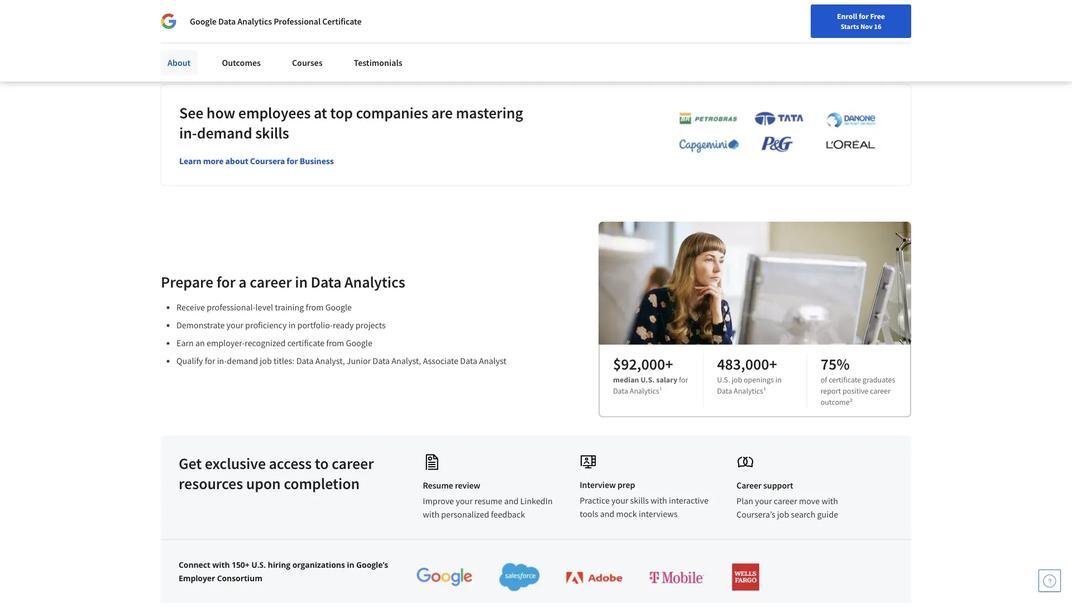 Task type: locate. For each thing, give the bounding box(es) containing it.
certificate up positive
[[829, 375, 862, 385]]

0 vertical spatial to
[[175, 20, 182, 30]]

2 vertical spatial certificate
[[829, 375, 862, 385]]

2 ¹ from the left
[[764, 386, 766, 396]]

u.s. down 483,000
[[717, 375, 730, 385]]

learn
[[179, 155, 201, 167]]

add
[[161, 20, 174, 30]]

data
[[218, 16, 236, 27], [311, 272, 342, 291], [296, 355, 314, 367], [373, 355, 390, 367], [460, 355, 478, 367], [613, 386, 628, 396], [717, 386, 733, 396]]

shopping cart: 1 item image
[[811, 8, 833, 26]]

and
[[504, 496, 519, 507], [600, 509, 615, 520]]

your inside interview prep practice your skills with interactive tools and mock interviews
[[612, 495, 629, 506]]

with up guide
[[822, 496, 838, 507]]

1 vertical spatial from
[[326, 338, 344, 349]]

0 vertical spatial in-
[[179, 123, 197, 143]]

receive professional-level training from google
[[177, 302, 352, 313]]

demand inside see how employees at top companies are mastering in-demand skills
[[197, 123, 252, 143]]

access
[[269, 454, 312, 473]]

in- down employer-
[[217, 355, 227, 367]]

interactive
[[669, 495, 709, 506]]

search
[[791, 509, 816, 520]]

1 horizontal spatial certificate
[[287, 338, 325, 349]]

¹
[[660, 386, 662, 396], [764, 386, 766, 396]]

titles:
[[274, 355, 295, 367]]

about
[[225, 155, 248, 167]]

for inside enroll for free starts nov 16
[[859, 11, 869, 21]]

u.s. inside connect with 150+ u.s. hiring organizations in google's employer consortium
[[251, 560, 266, 570]]

2 + from the left
[[769, 354, 777, 374]]

are
[[431, 103, 453, 122]]

google's
[[356, 560, 388, 570]]

career up level
[[250, 272, 292, 291]]

openings
[[744, 375, 774, 385]]

for up the nov
[[859, 11, 869, 21]]

certificate down portfolio-
[[287, 338, 325, 349]]

earn
[[177, 338, 194, 349]]

in inside 483,000 + u.s. job openings in data analytics
[[776, 375, 782, 385]]

2 analyst, from the left
[[392, 355, 421, 367]]

completion
[[284, 474, 360, 493]]

linkedin inside resume review improve your resume and linkedin with personalized feedback
[[521, 496, 553, 507]]

0 horizontal spatial analyst,
[[315, 355, 345, 367]]

demand down employer-
[[227, 355, 258, 367]]

2 horizontal spatial job
[[777, 509, 789, 520]]

1 horizontal spatial in-
[[217, 355, 227, 367]]

and up feedback
[[504, 496, 519, 507]]

google partner logo image
[[417, 568, 473, 587]]

0 horizontal spatial skills
[[255, 123, 289, 143]]

google data analytics professional certificate
[[190, 16, 362, 27]]

about
[[168, 57, 191, 68]]

career inside the get exclusive access to career resources upon completion
[[332, 454, 374, 473]]

0 vertical spatial skills
[[255, 123, 289, 143]]

0 vertical spatial and
[[504, 496, 519, 507]]

for right qualify
[[205, 355, 215, 367]]

your up coursera's
[[755, 496, 772, 507]]

0 vertical spatial job
[[260, 355, 272, 367]]

u.s. inside $92,000 + median u.s. salary
[[641, 375, 655, 385]]

employer
[[179, 573, 215, 584]]

your down professional-
[[227, 320, 244, 331]]

positive
[[843, 386, 869, 396]]

u.s. inside 483,000 + u.s. job openings in data analytics
[[717, 375, 730, 385]]

ready
[[333, 320, 354, 331]]

1 horizontal spatial +
[[769, 354, 777, 374]]

coursera
[[250, 155, 285, 167]]

associate
[[423, 355, 459, 367]]

outcome
[[821, 397, 850, 407]]

0 horizontal spatial linkedin
[[200, 20, 228, 30]]

in up "training" at the left bottom
[[295, 272, 308, 291]]

interview
[[580, 480, 616, 491]]

demand down how on the left top of page
[[197, 123, 252, 143]]

your for resume review
[[456, 496, 473, 507]]

and inside interview prep practice your skills with interactive tools and mock interviews
[[600, 509, 615, 520]]

data down the median
[[613, 386, 628, 396]]

0 horizontal spatial ¹
[[660, 386, 662, 396]]

1 vertical spatial google
[[326, 302, 352, 313]]

see how employees at top companies are mastering in-demand skills
[[179, 103, 523, 143]]

0 horizontal spatial from
[[306, 302, 324, 313]]

from up portfolio-
[[306, 302, 324, 313]]

None search field
[[159, 7, 427, 29]]

linkedin up feedback
[[521, 496, 553, 507]]

1 vertical spatial certificate
[[287, 338, 325, 349]]

and inside resume review improve your resume and linkedin with personalized feedback
[[504, 496, 519, 507]]

0 horizontal spatial certificate
[[201, 3, 239, 14]]

google image
[[161, 13, 177, 29]]

1 horizontal spatial and
[[600, 509, 615, 520]]

outcomes link
[[215, 50, 268, 75]]

1 vertical spatial demand
[[227, 355, 258, 367]]

connect
[[179, 560, 211, 570]]

your
[[184, 20, 199, 30], [227, 320, 244, 331], [612, 495, 629, 506], [456, 496, 473, 507], [755, 496, 772, 507]]

with down 'improve'
[[423, 509, 440, 520]]

certificate inside 75% of certificate graduates report positive career outcome
[[829, 375, 862, 385]]

skills down employees at top
[[255, 123, 289, 143]]

2 horizontal spatial u.s.
[[717, 375, 730, 385]]

for left a
[[217, 272, 236, 291]]

+ up the openings
[[769, 354, 777, 374]]

1 vertical spatial job
[[732, 375, 742, 385]]

google up the junior
[[346, 338, 372, 349]]

certificate up the add to your linkedin profile
[[201, 3, 239, 14]]

0 horizontal spatial in-
[[179, 123, 197, 143]]

to inside the get exclusive access to career resources upon completion
[[315, 454, 329, 473]]

analytics down the openings
[[734, 386, 764, 396]]

analytics down $92,000 + median u.s. salary on the bottom right of page
[[630, 386, 660, 396]]

¹ down the openings
[[764, 386, 766, 396]]

for right salary
[[679, 375, 688, 385]]

1 + from the left
[[665, 354, 673, 374]]

learn more about coursera for business
[[179, 155, 334, 167]]

career inside career support plan your career move with coursera's job search guide
[[774, 496, 798, 507]]

google
[[190, 16, 217, 27], [326, 302, 352, 313], [346, 338, 372, 349]]

in-
[[179, 123, 197, 143], [217, 355, 227, 367]]

from up qualify for in-demand job titles: data analyst, junior data analyst, associate data analyst
[[326, 338, 344, 349]]

practice
[[580, 495, 610, 506]]

proficiency
[[245, 320, 287, 331]]

career inside 75% of certificate graduates report positive career outcome
[[870, 386, 891, 396]]

in- down 'see'
[[179, 123, 197, 143]]

1 ¹ from the left
[[660, 386, 662, 396]]

review
[[455, 480, 480, 491]]

+ up salary
[[665, 354, 673, 374]]

english
[[858, 13, 885, 24]]

²
[[850, 397, 853, 407]]

skills
[[255, 123, 289, 143], [630, 495, 649, 506]]

job down recognized
[[260, 355, 272, 367]]

outcomes
[[222, 57, 261, 68]]

job left search
[[777, 509, 789, 520]]

with left 150+
[[212, 560, 230, 570]]

connect with 150+ u.s. hiring organizations in google's employer consortium
[[179, 560, 388, 584]]

1 vertical spatial and
[[600, 509, 615, 520]]

1 vertical spatial to
[[315, 454, 329, 473]]

+ inside 483,000 + u.s. job openings in data analytics
[[769, 354, 777, 374]]

job down 483,000
[[732, 375, 742, 385]]

2 horizontal spatial certificate
[[829, 375, 862, 385]]

analyst,
[[315, 355, 345, 367], [392, 355, 421, 367]]

$92,000 + median u.s. salary
[[613, 354, 678, 385]]

career
[[737, 480, 762, 491]]

u.s. down $92,000
[[641, 375, 655, 385]]

¹ down salary
[[660, 386, 662, 396]]

$92,000
[[613, 354, 665, 374]]

employer-
[[207, 338, 245, 349]]

professional
[[274, 16, 321, 27]]

0 horizontal spatial to
[[175, 20, 182, 30]]

with inside career support plan your career move with coursera's job search guide
[[822, 496, 838, 507]]

u.s. for with
[[251, 560, 266, 570]]

of
[[821, 375, 827, 385]]

1 horizontal spatial analyst,
[[392, 355, 421, 367]]

analyst, left the junior
[[315, 355, 345, 367]]

salary
[[657, 375, 678, 385]]

demonstrate your proficiency in portfolio-ready projects
[[177, 320, 386, 331]]

analyst, left associate
[[392, 355, 421, 367]]

1 vertical spatial linkedin
[[521, 496, 553, 507]]

and right tools
[[600, 509, 615, 520]]

in down "training" at the left bottom
[[289, 320, 296, 331]]

1 horizontal spatial job
[[732, 375, 742, 385]]

enroll for free starts nov 16
[[837, 11, 885, 31]]

1 horizontal spatial from
[[326, 338, 344, 349]]

how
[[207, 103, 235, 122]]

to up completion
[[315, 454, 329, 473]]

+ for $92,000
[[665, 354, 673, 374]]

linkedin
[[200, 20, 228, 30], [521, 496, 553, 507]]

job inside career support plan your career move with coursera's job search guide
[[777, 509, 789, 520]]

1 vertical spatial skills
[[630, 495, 649, 506]]

data left analyst
[[460, 355, 478, 367]]

career up completion
[[332, 454, 374, 473]]

google down the shareable certificate
[[190, 16, 217, 27]]

google up ready
[[326, 302, 352, 313]]

2 vertical spatial job
[[777, 509, 789, 520]]

data down 483,000
[[717, 386, 733, 396]]

your up mock
[[612, 495, 629, 506]]

courses
[[292, 57, 323, 68]]

certificate
[[201, 3, 239, 14], [287, 338, 325, 349], [829, 375, 862, 385]]

resume review improve your resume and linkedin with personalized feedback
[[423, 480, 553, 520]]

guide
[[818, 509, 839, 520]]

profile
[[230, 20, 251, 30]]

get
[[179, 454, 202, 473]]

0 vertical spatial demand
[[197, 123, 252, 143]]

0 horizontal spatial +
[[665, 354, 673, 374]]

in right the openings
[[776, 375, 782, 385]]

0 horizontal spatial u.s.
[[251, 560, 266, 570]]

your inside resume review improve your resume and linkedin with personalized feedback
[[456, 496, 473, 507]]

u.s.
[[641, 375, 655, 385], [717, 375, 730, 385], [251, 560, 266, 570]]

to right add
[[175, 20, 182, 30]]

your inside career support plan your career move with coursera's job search guide
[[755, 496, 772, 507]]

exclusive
[[205, 454, 266, 473]]

with up interviews
[[651, 495, 667, 506]]

1 horizontal spatial ¹
[[764, 386, 766, 396]]

linkedin down the shareable certificate
[[200, 20, 228, 30]]

junior
[[347, 355, 371, 367]]

¹ for 483,000
[[764, 386, 766, 396]]

career down support
[[774, 496, 798, 507]]

certificate
[[322, 16, 362, 27]]

level
[[256, 302, 273, 313]]

0 vertical spatial linkedin
[[200, 20, 228, 30]]

with
[[651, 495, 667, 506], [822, 496, 838, 507], [423, 509, 440, 520], [212, 560, 230, 570]]

business
[[300, 155, 334, 167]]

1 horizontal spatial skills
[[630, 495, 649, 506]]

483,000
[[717, 354, 769, 374]]

for inside for data analytics
[[679, 375, 688, 385]]

your up "personalized"
[[456, 496, 473, 507]]

+ inside $92,000 + median u.s. salary
[[665, 354, 673, 374]]

earn an employer-recognized certificate from google
[[177, 338, 372, 349]]

in left google's
[[347, 560, 354, 570]]

demand
[[197, 123, 252, 143], [227, 355, 258, 367]]

personalized
[[441, 509, 489, 520]]

1 horizontal spatial u.s.
[[641, 375, 655, 385]]

career down graduates
[[870, 386, 891, 396]]

testimonials link
[[347, 50, 409, 75]]

improve
[[423, 496, 454, 507]]

0 horizontal spatial and
[[504, 496, 519, 507]]

resources
[[179, 474, 243, 493]]

data right the junior
[[373, 355, 390, 367]]

skills up mock
[[630, 495, 649, 506]]

u.s. right 150+
[[251, 560, 266, 570]]

1 horizontal spatial to
[[315, 454, 329, 473]]

salesforce partner logo image
[[500, 563, 540, 591]]

1 horizontal spatial linkedin
[[521, 496, 553, 507]]

for
[[859, 11, 869, 21], [287, 155, 298, 167], [217, 272, 236, 291], [205, 355, 215, 367], [679, 375, 688, 385]]

data right titles:
[[296, 355, 314, 367]]



Task type: describe. For each thing, give the bounding box(es) containing it.
job inside 483,000 + u.s. job openings in data analytics
[[732, 375, 742, 385]]

support
[[764, 480, 794, 491]]

prepare for a career in data analytics
[[161, 272, 405, 291]]

courses link
[[285, 50, 329, 75]]

career support plan your career move with coursera's job search guide
[[737, 480, 839, 520]]

professional-
[[207, 302, 256, 313]]

coursera enterprise logos image
[[663, 111, 886, 159]]

recognized
[[245, 338, 286, 349]]

2 vertical spatial google
[[346, 338, 372, 349]]

at
[[314, 103, 327, 122]]

0 vertical spatial certificate
[[201, 3, 239, 14]]

help center image
[[1043, 574, 1057, 588]]

receive
[[177, 302, 205, 313]]

skills inside see how employees at top companies are mastering in-demand skills
[[255, 123, 289, 143]]

analytics inside 483,000 + u.s. job openings in data analytics
[[734, 386, 764, 396]]

0 horizontal spatial job
[[260, 355, 272, 367]]

in inside connect with 150+ u.s. hiring organizations in google's employer consortium
[[347, 560, 354, 570]]

shareable
[[161, 3, 199, 14]]

upon
[[246, 474, 281, 493]]

resume
[[475, 496, 503, 507]]

for left 'business'
[[287, 155, 298, 167]]

free
[[871, 11, 885, 21]]

an
[[196, 338, 205, 349]]

¹ for $92,000
[[660, 386, 662, 396]]

75% of certificate graduates report positive career outcome
[[821, 354, 896, 407]]

0 vertical spatial from
[[306, 302, 324, 313]]

analyst
[[479, 355, 507, 367]]

plan
[[737, 496, 754, 507]]

analytics left professional
[[238, 16, 272, 27]]

data up portfolio-
[[311, 272, 342, 291]]

prep
[[618, 480, 635, 491]]

your for interview prep
[[612, 495, 629, 506]]

top
[[330, 103, 353, 122]]

skills inside interview prep practice your skills with interactive tools and mock interviews
[[630, 495, 649, 506]]

more
[[203, 155, 224, 167]]

with inside connect with 150+ u.s. hiring organizations in google's employer consortium
[[212, 560, 230, 570]]

learn more about coursera for business link
[[179, 155, 334, 167]]

starts
[[841, 22, 859, 31]]

hiring
[[268, 560, 291, 570]]

see
[[179, 103, 204, 122]]

nov
[[861, 22, 873, 31]]

qualify for in-demand job titles: data analyst, junior data analyst, associate data analyst
[[177, 355, 507, 367]]

report
[[821, 386, 841, 396]]

median
[[613, 375, 639, 385]]

data inside 483,000 + u.s. job openings in data analytics
[[717, 386, 733, 396]]

prepare
[[161, 272, 214, 291]]

with inside resume review improve your resume and linkedin with personalized feedback
[[423, 509, 440, 520]]

mastering
[[456, 103, 523, 122]]

1 vertical spatial in-
[[217, 355, 227, 367]]

testimonials
[[354, 57, 403, 68]]

demonstrate
[[177, 320, 225, 331]]

mock
[[616, 509, 637, 520]]

graduates
[[863, 375, 896, 385]]

for for career
[[217, 272, 236, 291]]

show notifications image
[[922, 14, 935, 27]]

u.s. for +
[[641, 375, 655, 385]]

resume
[[423, 480, 453, 491]]

for for starts
[[859, 11, 869, 21]]

analytics up projects
[[345, 272, 405, 291]]

consortium
[[217, 573, 262, 584]]

your down the shareable certificate
[[184, 20, 199, 30]]

interview prep practice your skills with interactive tools and mock interviews
[[580, 480, 709, 520]]

tools
[[580, 509, 599, 520]]

shareable certificate
[[161, 3, 239, 14]]

companies
[[356, 103, 428, 122]]

coursera's
[[737, 509, 776, 520]]

adobe partner logo image
[[567, 572, 623, 584]]

training
[[275, 302, 304, 313]]

english button
[[838, 0, 906, 36]]

1 analyst, from the left
[[315, 355, 345, 367]]

analytics inside for data analytics
[[630, 386, 660, 396]]

in- inside see how employees at top companies are mastering in-demand skills
[[179, 123, 197, 143]]

about link
[[161, 50, 197, 75]]

483,000 + u.s. job openings in data analytics
[[717, 354, 782, 396]]

enroll
[[837, 11, 858, 21]]

organizations
[[293, 560, 345, 570]]

qualify
[[177, 355, 203, 367]]

employees
[[238, 103, 311, 122]]

portfolio-
[[297, 320, 333, 331]]

data inside for data analytics
[[613, 386, 628, 396]]

0 vertical spatial google
[[190, 16, 217, 27]]

+ for 483,000
[[769, 354, 777, 374]]

75%
[[821, 354, 850, 374]]

a
[[239, 272, 247, 291]]

interviews
[[639, 509, 678, 520]]

projects
[[356, 320, 386, 331]]

get exclusive access to career resources upon completion
[[179, 454, 374, 493]]

add to your linkedin profile
[[161, 20, 251, 30]]

with inside interview prep practice your skills with interactive tools and mock interviews
[[651, 495, 667, 506]]

data down the shareable certificate
[[218, 16, 236, 27]]

16
[[874, 22, 882, 31]]

your for career support
[[755, 496, 772, 507]]

for for demand
[[205, 355, 215, 367]]

feedback
[[491, 509, 525, 520]]



Task type: vqa. For each thing, say whether or not it's contained in the screenshot.
You
no



